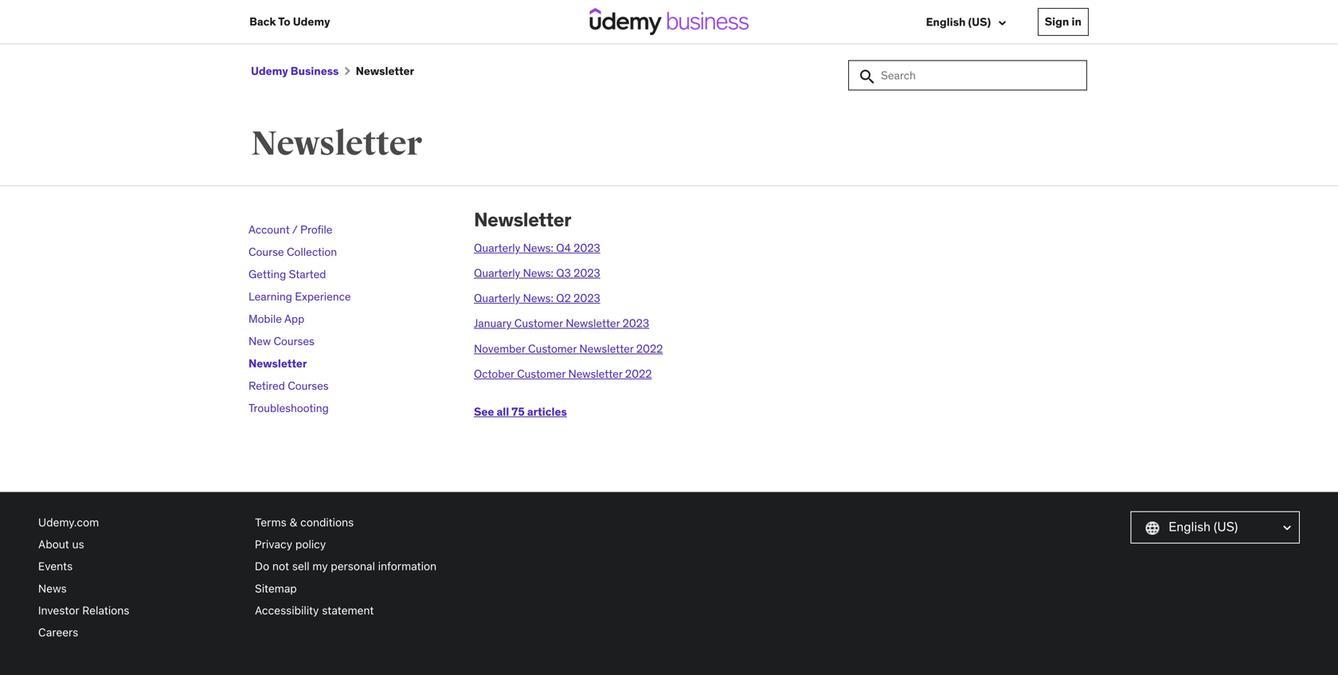 Task type: locate. For each thing, give the bounding box(es) containing it.
1 vertical spatial news:
[[523, 266, 554, 280]]

3 quarterly from the top
[[474, 291, 521, 305]]

terms & conditions
[[255, 516, 354, 529]]

course
[[249, 245, 284, 259]]

accessibility
[[255, 604, 319, 617]]

english (us) link
[[927, 14, 1006, 31]]

quarterly news: q3 2023
[[474, 266, 601, 280]]

english inside "button"
[[1169, 519, 1211, 535]]

news: for q2
[[523, 291, 554, 305]]

2023 up november customer newsletter 2022 link
[[623, 316, 650, 331]]

q2
[[556, 291, 571, 305]]

1 vertical spatial (us)
[[1215, 519, 1239, 535]]

newsletter down november customer newsletter 2022 link
[[569, 367, 623, 381]]

1 vertical spatial 2022
[[626, 367, 652, 381]]

newsletter down new courses link
[[249, 356, 307, 371]]

quarterly up the quarterly news: q3 2023 link
[[474, 241, 521, 255]]

1 horizontal spatial newsletter link
[[474, 208, 572, 231]]

customer down january customer newsletter 2023
[[528, 341, 577, 356]]

newsletter link up the quarterly news: q4 2023
[[474, 208, 572, 231]]

not
[[273, 560, 289, 573]]

1 news: from the top
[[523, 241, 554, 255]]

see all 75 articles
[[474, 404, 567, 419]]

terms
[[255, 516, 287, 529]]

1 horizontal spatial (us)
[[1215, 519, 1239, 535]]

(us) inside "button"
[[1215, 519, 1239, 535]]

0 vertical spatial quarterly
[[474, 241, 521, 255]]

2 vertical spatial customer
[[517, 367, 566, 381]]

customer
[[515, 316, 563, 331], [528, 341, 577, 356], [517, 367, 566, 381]]

events
[[38, 560, 73, 573]]

0 vertical spatial udemy
[[293, 14, 330, 29]]

2023 for quarterly news: q2 2023
[[574, 291, 601, 305]]

news
[[38, 582, 67, 595]]

0 vertical spatial news:
[[523, 241, 554, 255]]

courses down app
[[274, 334, 315, 348]]

november customer newsletter 2022 link
[[474, 341, 663, 356]]

investor relations
[[38, 604, 130, 617]]

newsletter up the quarterly news: q4 2023
[[474, 208, 572, 231]]

articles
[[528, 404, 567, 419]]

quarterly for quarterly news: q3 2023
[[474, 266, 521, 280]]

news: down quarterly news: q4 2023 link
[[523, 266, 554, 280]]

newsletter
[[353, 64, 414, 78], [251, 123, 422, 165], [474, 208, 572, 231], [566, 316, 620, 331], [580, 341, 634, 356], [249, 356, 307, 371], [569, 367, 623, 381]]

1 vertical spatial udemy
[[251, 64, 288, 78]]

mobile app link
[[249, 312, 305, 326]]

quarterly for quarterly news: q2 2023
[[474, 291, 521, 305]]

1 quarterly from the top
[[474, 241, 521, 255]]

troubleshooting
[[249, 401, 329, 415]]

None search field
[[849, 60, 1088, 90]]

1 vertical spatial english (us)
[[1169, 519, 1239, 535]]

news:
[[523, 241, 554, 255], [523, 266, 554, 280], [523, 291, 554, 305]]

english (us)
[[927, 15, 994, 29], [1169, 519, 1239, 535]]

2 vertical spatial news:
[[523, 291, 554, 305]]

1 vertical spatial english
[[1169, 519, 1211, 535]]

udemy left business
[[251, 64, 288, 78]]

0 horizontal spatial english
[[927, 15, 966, 29]]

udemy
[[293, 14, 330, 29], [251, 64, 288, 78]]

mobile
[[249, 312, 282, 326]]

2023 right q4
[[574, 241, 601, 255]]

newsletter up november customer newsletter 2022
[[566, 316, 620, 331]]

quarterly up quarterly news: q2 2023 link on the left top of page
[[474, 266, 521, 280]]

experience
[[295, 289, 351, 304]]

english
[[927, 15, 966, 29], [1169, 519, 1211, 535]]

privacy
[[255, 538, 293, 551]]

quarterly
[[474, 241, 521, 255], [474, 266, 521, 280], [474, 291, 521, 305]]

do not sell my personal information link
[[255, 555, 459, 577]]

2023
[[574, 241, 601, 255], [574, 266, 601, 280], [574, 291, 601, 305], [623, 316, 650, 331]]

see all 75 articles link
[[474, 404, 1080, 420]]

in
[[1072, 14, 1082, 29]]

do not sell my personal information
[[255, 560, 437, 573]]

udemy right to
[[293, 14, 330, 29]]

to
[[278, 14, 291, 29]]

business
[[291, 64, 339, 78]]

1 horizontal spatial english
[[1169, 519, 1211, 535]]

1 horizontal spatial english (us)
[[1169, 519, 1239, 535]]

2022
[[637, 341, 663, 356], [626, 367, 652, 381]]

news: up the quarterly news: q3 2023 link
[[523, 241, 554, 255]]

customer down november customer newsletter 2022 link
[[517, 367, 566, 381]]

account / profile link
[[249, 222, 333, 237]]

about us
[[38, 538, 84, 551]]

courses
[[274, 334, 315, 348], [288, 379, 329, 393]]

october
[[474, 367, 515, 381]]

0 vertical spatial customer
[[515, 316, 563, 331]]

Search search field
[[849, 60, 1088, 90]]

0 horizontal spatial english (us)
[[927, 15, 994, 29]]

about us link
[[38, 533, 242, 555]]

2022 for november customer newsletter 2022
[[637, 341, 663, 356]]

retired
[[249, 379, 285, 393]]

about
[[38, 538, 69, 551]]

0 vertical spatial 2022
[[637, 341, 663, 356]]

0 vertical spatial newsletter link
[[474, 208, 572, 231]]

1 vertical spatial customer
[[528, 341, 577, 356]]

2 news: from the top
[[523, 266, 554, 280]]

3 news: from the top
[[523, 291, 554, 305]]

2023 right q3
[[574, 266, 601, 280]]

retired courses link
[[249, 379, 329, 393]]

started
[[289, 267, 326, 281]]

newsletter link
[[474, 208, 572, 231], [249, 356, 307, 371]]

0 horizontal spatial (us)
[[969, 15, 992, 29]]

courses up "troubleshooting" 'link'
[[288, 379, 329, 393]]

quarterly news: q2 2023
[[474, 291, 601, 305]]

(us)
[[969, 15, 992, 29], [1215, 519, 1239, 535]]

2 vertical spatial quarterly
[[474, 291, 521, 305]]

2023 right q2
[[574, 291, 601, 305]]

1 vertical spatial quarterly
[[474, 266, 521, 280]]

1 vertical spatial newsletter link
[[249, 356, 307, 371]]

udemy inside newsletter main content
[[251, 64, 288, 78]]

2022 for october customer newsletter 2022
[[626, 367, 652, 381]]

investor relations link
[[38, 599, 242, 621]]

customer down quarterly news: q2 2023 link on the left top of page
[[515, 316, 563, 331]]

newsletter up october customer newsletter 2022 link
[[580, 341, 634, 356]]

0 horizontal spatial udemy
[[251, 64, 288, 78]]

news: down the quarterly news: q3 2023 link
[[523, 291, 554, 305]]

2 quarterly from the top
[[474, 266, 521, 280]]

policy
[[296, 538, 326, 551]]

75
[[512, 404, 525, 419]]

2023 for january customer newsletter 2023
[[623, 316, 650, 331]]

quarterly up january
[[474, 291, 521, 305]]

course collection link
[[249, 245, 337, 259]]

newsletter link down new courses link
[[249, 356, 307, 371]]



Task type: describe. For each thing, give the bounding box(es) containing it.
october customer newsletter 2022 link
[[474, 367, 652, 381]]

sign
[[1046, 14, 1070, 29]]

newsletter inside the account / profile course collection getting started learning experience mobile app new courses newsletter retired courses troubleshooting
[[249, 356, 307, 371]]

conditions
[[301, 516, 354, 529]]

newsletter right business
[[353, 64, 414, 78]]

careers link
[[38, 621, 242, 643]]

udemy business link
[[251, 64, 339, 78]]

sell
[[292, 560, 310, 573]]

customer for january
[[515, 316, 563, 331]]

relations
[[82, 604, 130, 617]]

sitemap
[[255, 582, 297, 595]]

0 vertical spatial courses
[[274, 334, 315, 348]]

account / profile course collection getting started learning experience mobile app new courses newsletter retired courses troubleshooting
[[249, 222, 351, 415]]

quarterly news: q3 2023 link
[[474, 266, 601, 280]]

troubleshooting link
[[249, 401, 329, 415]]

news: for q4
[[523, 241, 554, 255]]

newsletter main content
[[0, 43, 1339, 491]]

november
[[474, 341, 526, 356]]

1 horizontal spatial udemy
[[293, 14, 330, 29]]

newsletter down business
[[251, 123, 422, 165]]

october customer newsletter 2022
[[474, 367, 652, 381]]

back to udemy link
[[250, 0, 330, 43]]

back to udemy
[[250, 14, 330, 29]]

personal
[[331, 560, 375, 573]]

news: for q3
[[523, 266, 554, 280]]

my
[[313, 560, 328, 573]]

see
[[474, 404, 494, 419]]

news link
[[38, 577, 242, 599]]

0 vertical spatial english (us)
[[927, 15, 994, 29]]

1 vertical spatial courses
[[288, 379, 329, 393]]

terms & conditions link
[[255, 511, 459, 533]]

sign in
[[1046, 14, 1082, 29]]

profile
[[301, 222, 333, 237]]

sitemap link
[[255, 577, 459, 599]]

new courses link
[[249, 334, 315, 348]]

new
[[249, 334, 271, 348]]

0 vertical spatial english
[[927, 15, 966, 29]]

investor
[[38, 604, 79, 617]]

account
[[249, 222, 290, 237]]

january
[[474, 316, 512, 331]]

learning
[[249, 289, 292, 304]]

events link
[[38, 555, 242, 577]]

careers
[[38, 626, 78, 639]]

udemy.com link
[[38, 511, 242, 533]]

january customer newsletter 2023
[[474, 316, 650, 331]]

do
[[255, 560, 270, 573]]

statement
[[322, 604, 374, 617]]

2023 for quarterly news: q4 2023
[[574, 241, 601, 255]]

us
[[72, 538, 84, 551]]

q3
[[556, 266, 571, 280]]

quarterly for quarterly news: q4 2023
[[474, 241, 521, 255]]

customer for november
[[528, 341, 577, 356]]

sign in button
[[1038, 8, 1089, 36]]

quarterly news: q4 2023
[[474, 241, 601, 255]]

accessibility statement
[[255, 604, 374, 617]]

quarterly news: q2 2023 link
[[474, 291, 601, 305]]

getting
[[249, 267, 286, 281]]

november customer newsletter 2022
[[474, 341, 663, 356]]

quarterly news: q4 2023 link
[[474, 241, 601, 255]]

english (us) inside "button"
[[1169, 519, 1239, 535]]

0 horizontal spatial newsletter link
[[249, 356, 307, 371]]

back
[[250, 14, 276, 29]]

app
[[285, 312, 305, 326]]

privacy policy
[[255, 538, 326, 551]]

collection
[[287, 245, 337, 259]]

&
[[290, 516, 298, 529]]

january customer newsletter 2023 link
[[474, 316, 650, 331]]

customer for october
[[517, 367, 566, 381]]

0 vertical spatial (us)
[[969, 15, 992, 29]]

/
[[292, 222, 298, 237]]

getting started link
[[249, 267, 326, 281]]

q4
[[556, 241, 571, 255]]

udemy business
[[251, 64, 339, 78]]

information
[[378, 560, 437, 573]]

none search field inside newsletter main content
[[849, 60, 1088, 90]]

english (us) button
[[1132, 511, 1301, 544]]

accessibility statement link
[[255, 599, 459, 621]]

udemy.com
[[38, 516, 99, 529]]

privacy policy link
[[255, 533, 459, 555]]

2023 for quarterly news: q3 2023
[[574, 266, 601, 280]]

all
[[497, 404, 509, 419]]

learning experience link
[[249, 289, 351, 304]]



Task type: vqa. For each thing, say whether or not it's contained in the screenshot.
bottom 2022
yes



